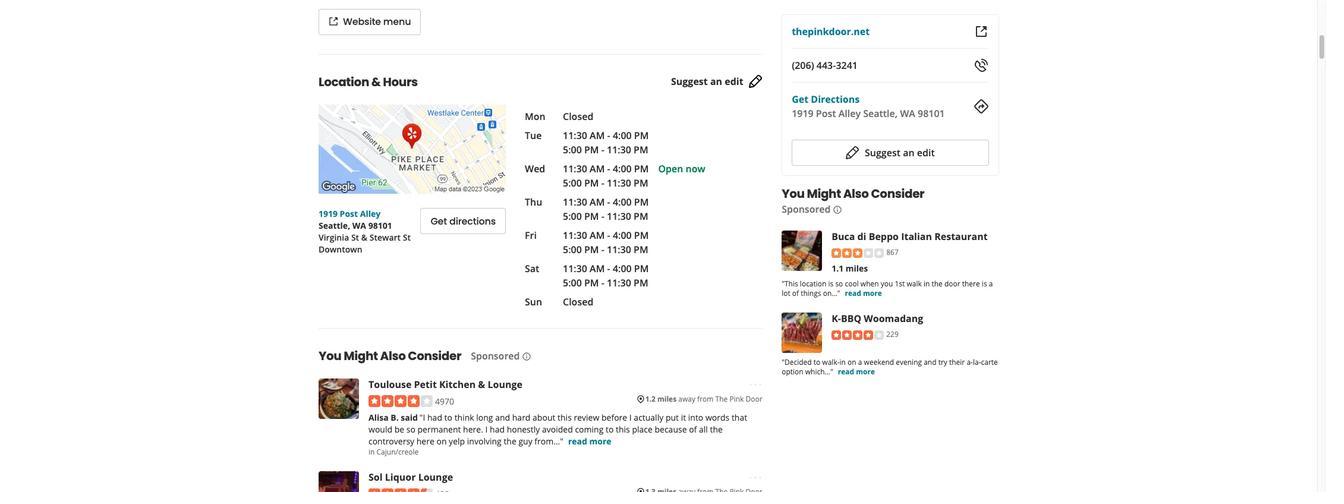 Task type: locate. For each thing, give the bounding box(es) containing it.
1 horizontal spatial is
[[982, 279, 987, 289]]

0 horizontal spatial might
[[344, 348, 378, 364]]

all
[[699, 424, 708, 435]]

0 vertical spatial an
[[710, 75, 722, 88]]

location & hours element
[[300, 54, 781, 309]]

you up toulouse petit kitchen & lounge image
[[319, 348, 341, 364]]

5:00
[[563, 143, 582, 156], [563, 177, 582, 190], [563, 210, 582, 223], [563, 243, 582, 256], [563, 276, 582, 289]]

1st
[[895, 279, 905, 289]]

guy
[[519, 436, 532, 447]]

1 horizontal spatial 4 star rating image
[[831, 330, 884, 340]]

alisa
[[369, 412, 388, 423]]

0 horizontal spatial suggest an edit
[[671, 75, 743, 88]]

door
[[746, 394, 762, 404]]

woomadang
[[864, 312, 923, 325]]

0 horizontal spatial had
[[427, 412, 442, 423]]

miles for 1.2
[[657, 394, 676, 404]]

16 info v2 image
[[833, 205, 842, 214], [522, 352, 532, 361]]

1919 post alley link
[[319, 208, 381, 219]]

5 am from the top
[[590, 262, 605, 275]]

a right there
[[989, 279, 993, 289]]

post up virginia
[[340, 208, 358, 219]]

so left cool
[[835, 279, 843, 289]]

virginia
[[319, 232, 349, 243]]

5:00 for fri
[[563, 243, 582, 256]]

st up the downtown
[[351, 232, 359, 243]]

1 horizontal spatial an
[[903, 146, 914, 159]]

1 horizontal spatial edit
[[917, 146, 934, 159]]

suggest an edit right 24 pencil v2 image at top right
[[864, 146, 934, 159]]

seattle,
[[863, 107, 897, 120], [319, 220, 350, 231]]

1 horizontal spatial sponsored
[[781, 203, 830, 216]]

a
[[989, 279, 993, 289], [858, 357, 862, 367]]

of left all
[[689, 424, 697, 435]]

1 horizontal spatial in
[[839, 357, 845, 367]]

also for 16 info v2 icon to the left
[[380, 348, 406, 364]]

24 pencil v2 image
[[748, 74, 762, 89]]

1 horizontal spatial might
[[807, 185, 841, 202]]

sponsored for topmost 16 info v2 icon
[[781, 203, 830, 216]]

2 horizontal spatial to
[[813, 357, 820, 367]]

0 vertical spatial lounge
[[488, 378, 522, 391]]

here
[[417, 436, 434, 447]]

when
[[860, 279, 879, 289]]

& left stewart
[[361, 232, 367, 243]]

11:30 am - 4:00 pm 5:00 pm - 11:30 pm for wed
[[563, 162, 649, 190]]

1 horizontal spatial alley
[[838, 107, 860, 120]]

of
[[792, 288, 799, 298], [689, 424, 697, 435]]

0 vertical spatial and
[[923, 357, 936, 367]]

1 vertical spatial edit
[[917, 146, 934, 159]]

edit inside location & hours element
[[725, 75, 743, 88]]

i down long
[[485, 424, 488, 435]]

0 vertical spatial alley
[[838, 107, 860, 120]]

and inside "i had to think long and hard about this review before i actually put it into words that would be so permanent here. i had honestly avoided coming to this place because of all the controversy here on yelp involving the guy from…"
[[495, 412, 510, 423]]

1 vertical spatial also
[[380, 348, 406, 364]]

you
[[781, 185, 804, 202], [319, 348, 341, 364]]

0 vertical spatial sponsored
[[781, 203, 830, 216]]

0 vertical spatial read
[[845, 288, 861, 298]]

1 horizontal spatial of
[[792, 288, 799, 298]]

1 closed from the top
[[563, 110, 593, 123]]

on…"
[[823, 288, 840, 298]]

read right on…"
[[845, 288, 861, 298]]

0 vertical spatial 98101
[[917, 107, 945, 120]]

in right "walk"
[[923, 279, 930, 289]]

1 horizontal spatial and
[[923, 357, 936, 367]]

alley down directions
[[838, 107, 860, 120]]

might for topmost 16 info v2 icon
[[807, 185, 841, 202]]

0 vertical spatial 1919
[[792, 107, 813, 120]]

lounge right liquor
[[418, 471, 453, 484]]

had right "i
[[427, 412, 442, 423]]

0 horizontal spatial 98101
[[368, 220, 392, 231]]

from…"
[[535, 436, 563, 447]]

1 vertical spatial suggest an edit
[[864, 146, 934, 159]]

read down coming at the bottom of page
[[568, 436, 587, 447]]

1 vertical spatial of
[[689, 424, 697, 435]]

be
[[394, 424, 404, 435]]

4 11:30 am - 4:00 pm 5:00 pm - 11:30 pm from the top
[[563, 229, 649, 256]]

3 5:00 from the top
[[563, 210, 582, 223]]

3 am from the top
[[590, 196, 605, 209]]

1 horizontal spatial get
[[792, 93, 808, 106]]

lounge up hard
[[488, 378, 522, 391]]

read more link down coming at the bottom of page
[[568, 436, 611, 447]]

1 vertical spatial the
[[710, 424, 723, 435]]

on right walk-
[[847, 357, 856, 367]]

1 vertical spatial sponsored
[[471, 349, 520, 363]]

review
[[574, 412, 599, 423]]

wa up the suggest an edit button
[[900, 107, 915, 120]]

1 vertical spatial more
[[856, 367, 875, 377]]

4 4:00 from the top
[[613, 229, 632, 242]]

1 vertical spatial seattle,
[[319, 220, 350, 231]]

in inside "this location is so cool when you 1st walk in the door there is a lot of things on…"
[[923, 279, 930, 289]]

0 vertical spatial of
[[792, 288, 799, 298]]

1.2 miles away from the pink door
[[645, 394, 762, 404]]

a left weekend
[[858, 357, 862, 367]]

11:30 am - 4:00 pm 5:00 pm - 11:30 pm
[[563, 129, 649, 156], [563, 162, 649, 190], [563, 196, 649, 223], [563, 229, 649, 256], [563, 262, 649, 289]]

more for woomadang
[[856, 367, 875, 377]]

you up buca di beppo italian restaurant image
[[781, 185, 804, 202]]

liquor
[[385, 471, 416, 484]]

read more down coming at the bottom of page
[[568, 436, 611, 447]]

0 vertical spatial miles
[[845, 263, 868, 274]]

2 4:00 from the top
[[613, 162, 632, 175]]

the down words
[[710, 424, 723, 435]]

is right there
[[982, 279, 987, 289]]

also up toulouse
[[380, 348, 406, 364]]

di
[[857, 230, 866, 243]]

of right lot
[[792, 288, 799, 298]]

16 info v2 image down sun
[[522, 352, 532, 361]]

& inside 1919 post alley seattle, wa 98101 virginia st & stewart st downtown
[[361, 232, 367, 243]]

more down coming at the bottom of page
[[589, 436, 611, 447]]

suggest
[[671, 75, 708, 88], [864, 146, 900, 159]]

thepinkdoor.net
[[792, 25, 869, 38]]

1.2
[[645, 394, 656, 404]]

the left door
[[931, 279, 942, 289]]

1.1
[[831, 263, 843, 274]]

1 vertical spatial you might also consider
[[319, 348, 461, 364]]

k-bbq woomadang link
[[831, 312, 923, 325]]

am
[[590, 129, 605, 142], [590, 162, 605, 175], [590, 196, 605, 209], [590, 229, 605, 242], [590, 262, 605, 275]]

alley inside get directions 1919 post alley seattle, wa 98101
[[838, 107, 860, 120]]

11:30 am - 4:00 pm 5:00 pm - 11:30 pm for thu
[[563, 196, 649, 223]]

2 11:30 am - 4:00 pm 5:00 pm - 11:30 pm from the top
[[563, 162, 649, 190]]

read right which…"
[[838, 367, 854, 377]]

sponsored up kitchen
[[471, 349, 520, 363]]

1.1 miles
[[831, 263, 868, 274]]

their
[[949, 357, 965, 367]]

read more link up bbq
[[845, 288, 882, 298]]

toulouse petit kitchen & lounge link
[[369, 378, 522, 391]]

to up permanent
[[444, 412, 452, 423]]

4 star rating image
[[831, 330, 884, 340], [369, 396, 433, 407]]

0 horizontal spatial wa
[[352, 220, 366, 231]]

in down would in the bottom of the page
[[369, 447, 375, 457]]

seattle, inside get directions 1919 post alley seattle, wa 98101
[[863, 107, 897, 120]]

1 horizontal spatial wa
[[900, 107, 915, 120]]

1 horizontal spatial 16 info v2 image
[[833, 205, 842, 214]]

read more link right which…"
[[838, 367, 875, 377]]

thu
[[525, 196, 542, 209]]

had
[[427, 412, 442, 423], [490, 424, 505, 435]]

closed for mon
[[563, 110, 593, 123]]

0 vertical spatial &
[[371, 74, 381, 90]]

and inside "decided to walk-in on a weekend evening and try their a-la-carte option which…"
[[923, 357, 936, 367]]

1 11:30 am - 4:00 pm 5:00 pm - 11:30 pm from the top
[[563, 129, 649, 156]]

1 horizontal spatial had
[[490, 424, 505, 435]]

0 horizontal spatial consider
[[408, 348, 461, 364]]

0 vertical spatial this
[[558, 412, 572, 423]]

1919 down get directions link
[[792, 107, 813, 120]]

0 vertical spatial wa
[[900, 107, 915, 120]]

1 horizontal spatial st
[[403, 232, 411, 243]]

might for 16 info v2 icon to the left
[[344, 348, 378, 364]]

an
[[710, 75, 722, 88], [903, 146, 914, 159]]

98101
[[917, 107, 945, 120], [368, 220, 392, 231]]

alley up stewart
[[360, 208, 381, 219]]

1 vertical spatial wa
[[352, 220, 366, 231]]

suggest inside button
[[864, 146, 900, 159]]

st
[[351, 232, 359, 243], [403, 232, 411, 243]]

an left 24 pencil v2 icon
[[710, 75, 722, 88]]

1 horizontal spatial you
[[781, 185, 804, 202]]

more right walk-
[[856, 367, 875, 377]]

1 vertical spatial &
[[361, 232, 367, 243]]

1 vertical spatial alley
[[360, 208, 381, 219]]

1 vertical spatial read more
[[838, 367, 875, 377]]

0 vertical spatial 4 star rating image
[[831, 330, 884, 340]]

0 horizontal spatial 1919
[[319, 208, 338, 219]]

and left "try"
[[923, 357, 936, 367]]

1919 up virginia
[[319, 208, 338, 219]]

1 horizontal spatial on
[[847, 357, 856, 367]]

0 vertical spatial a
[[989, 279, 993, 289]]

read more link
[[845, 288, 882, 298], [838, 367, 875, 377], [568, 436, 611, 447]]

a inside "this location is so cool when you 1st walk in the door there is a lot of things on…"
[[989, 279, 993, 289]]

get left directions
[[431, 214, 447, 228]]

4 star rating image for 229
[[831, 330, 884, 340]]

0 horizontal spatial and
[[495, 412, 510, 423]]

get
[[792, 93, 808, 106], [431, 214, 447, 228]]

16 info v2 image up "buca"
[[833, 205, 842, 214]]

1 vertical spatial suggest
[[864, 146, 900, 159]]

had down long
[[490, 424, 505, 435]]

am for thu
[[590, 196, 605, 209]]

0 horizontal spatial get
[[431, 214, 447, 228]]

alisa b. said
[[369, 412, 418, 423]]

get inside location & hours element
[[431, 214, 447, 228]]

i right before
[[629, 412, 632, 423]]

2 is from the left
[[982, 279, 987, 289]]

an inside button
[[903, 146, 914, 159]]

& left hours
[[371, 74, 381, 90]]

pink
[[730, 394, 744, 404]]

0 horizontal spatial of
[[689, 424, 697, 435]]

sol liquor lounge
[[369, 471, 453, 484]]

of inside "i had to think long and hard about this review before i actually put it into words that would be so permanent here. i had honestly avoided coming to this place because of all the controversy here on yelp involving the guy from…"
[[689, 424, 697, 435]]

miles down 3 star rating 'image'
[[845, 263, 868, 274]]

put
[[666, 412, 679, 423]]

1 horizontal spatial 98101
[[917, 107, 945, 120]]

"decided to walk-in on a weekend evening and try their a-la-carte option which…"
[[781, 357, 998, 377]]

on inside "i had to think long and hard about this review before i actually put it into words that would be so permanent here. i had honestly avoided coming to this place because of all the controversy here on yelp involving the guy from…"
[[437, 436, 447, 447]]

0 horizontal spatial 4 star rating image
[[369, 396, 433, 407]]

tue
[[525, 129, 542, 142]]

98101 left the 24 directions v2 icon on the top right of page
[[917, 107, 945, 120]]

so
[[835, 279, 843, 289], [406, 424, 415, 435]]

closed right mon
[[563, 110, 593, 123]]

to left walk-
[[813, 357, 820, 367]]

on down permanent
[[437, 436, 447, 447]]

0 horizontal spatial on
[[437, 436, 447, 447]]

0 horizontal spatial so
[[406, 424, 415, 435]]

get down (206)
[[792, 93, 808, 106]]

read more right which…"
[[838, 367, 875, 377]]

suggest an edit left 24 pencil v2 icon
[[671, 75, 743, 88]]

24 more v2 image
[[748, 471, 762, 485]]

0 horizontal spatial you
[[319, 348, 341, 364]]

0 vertical spatial the
[[931, 279, 942, 289]]

2 5:00 from the top
[[563, 177, 582, 190]]

1 vertical spatial you
[[319, 348, 341, 364]]

4:00 for thu
[[613, 196, 632, 209]]

98101 up stewart
[[368, 220, 392, 231]]

0 vertical spatial suggest an edit
[[671, 75, 743, 88]]

this up the avoided
[[558, 412, 572, 423]]

consider up petit
[[408, 348, 461, 364]]

1 horizontal spatial 1919
[[792, 107, 813, 120]]

it
[[681, 412, 686, 423]]

& right kitchen
[[478, 378, 485, 391]]

wa inside 1919 post alley seattle, wa 98101 virginia st & stewart st downtown
[[352, 220, 366, 231]]

24 directions v2 image
[[974, 99, 988, 114]]

involving
[[467, 436, 502, 447]]

seattle, up virginia
[[319, 220, 350, 231]]

1 4:00 from the top
[[613, 129, 632, 142]]

sponsored up buca di beppo italian restaurant image
[[781, 203, 830, 216]]

0 vertical spatial so
[[835, 279, 843, 289]]

now
[[686, 162, 705, 175]]

location & hours
[[319, 74, 418, 90]]

read more up bbq
[[845, 288, 882, 298]]

(206) 443-3241
[[792, 59, 857, 72]]

in
[[923, 279, 930, 289], [839, 357, 845, 367], [369, 447, 375, 457]]

3 4:00 from the top
[[613, 196, 632, 209]]

1 vertical spatial post
[[340, 208, 358, 219]]

open now
[[658, 162, 705, 175]]

5:00 for wed
[[563, 177, 582, 190]]

fri
[[525, 229, 537, 242]]

5 11:30 am - 4:00 pm 5:00 pm - 11:30 pm from the top
[[563, 262, 649, 289]]

4 5:00 from the top
[[563, 243, 582, 256]]

more right cool
[[863, 288, 882, 298]]

2 am from the top
[[590, 162, 605, 175]]

the left guy
[[504, 436, 516, 447]]

0 vertical spatial seattle,
[[863, 107, 897, 120]]

1 vertical spatial an
[[903, 146, 914, 159]]

1 vertical spatial in
[[839, 357, 845, 367]]

1 vertical spatial this
[[616, 424, 630, 435]]

4 star rating image down bbq
[[831, 330, 884, 340]]

consider for 16 info v2 icon to the left
[[408, 348, 461, 364]]

5 5:00 from the top
[[563, 276, 582, 289]]

0 vertical spatial you might also consider
[[781, 185, 924, 202]]

wa
[[900, 107, 915, 120], [352, 220, 366, 231]]

1 vertical spatial get
[[431, 214, 447, 228]]

walk
[[906, 279, 921, 289]]

suggest inside location & hours element
[[671, 75, 708, 88]]

might up toulouse
[[344, 348, 378, 364]]

am for fri
[[590, 229, 605, 242]]

1 horizontal spatial suggest an edit
[[864, 146, 934, 159]]

1 st from the left
[[351, 232, 359, 243]]

this down before
[[616, 424, 630, 435]]

might up "buca"
[[807, 185, 841, 202]]

3 11:30 am - 4:00 pm 5:00 pm - 11:30 pm from the top
[[563, 196, 649, 223]]

0 vertical spatial post
[[816, 107, 836, 120]]

more for beppo
[[863, 288, 882, 298]]

post inside 1919 post alley seattle, wa 98101 virginia st & stewart st downtown
[[340, 208, 358, 219]]

to inside "decided to walk-in on a weekend evening and try their a-la-carte option which…"
[[813, 357, 820, 367]]

&
[[371, 74, 381, 90], [361, 232, 367, 243], [478, 378, 485, 391]]

1 horizontal spatial so
[[835, 279, 843, 289]]

1 horizontal spatial also
[[843, 185, 868, 202]]

so right be at the left of the page
[[406, 424, 415, 435]]

open
[[658, 162, 683, 175]]

1 vertical spatial miles
[[657, 394, 676, 404]]

miles
[[845, 263, 868, 274], [657, 394, 676, 404]]

closed
[[563, 110, 593, 123], [563, 295, 593, 308]]

that
[[732, 412, 747, 423]]

1 horizontal spatial &
[[371, 74, 381, 90]]

post down get directions link
[[816, 107, 836, 120]]

consider down the suggest an edit button
[[871, 185, 924, 202]]

1 vertical spatial 16 info v2 image
[[522, 352, 532, 361]]

you might also consider down 24 pencil v2 image at top right
[[781, 185, 924, 202]]

get inside get directions 1919 post alley seattle, wa 98101
[[792, 93, 808, 106]]

0 vertical spatial closed
[[563, 110, 593, 123]]

1 vertical spatial a
[[858, 357, 862, 367]]

italian
[[901, 230, 932, 243]]

because
[[655, 424, 687, 435]]

0 horizontal spatial in
[[369, 447, 375, 457]]

seattle, inside 1919 post alley seattle, wa 98101 virginia st & stewart st downtown
[[319, 220, 350, 231]]

2 closed from the top
[[563, 295, 593, 308]]

5 4:00 from the top
[[613, 262, 632, 275]]

get for get directions
[[431, 214, 447, 228]]

0 vertical spatial get
[[792, 93, 808, 106]]

and right long
[[495, 412, 510, 423]]

get directions link
[[420, 208, 506, 234]]

miles right 1.2
[[657, 394, 676, 404]]

to down before
[[606, 424, 614, 435]]

4 am from the top
[[590, 229, 605, 242]]

0 vertical spatial i
[[629, 412, 632, 423]]

buca di beppo italian restaurant image
[[781, 231, 822, 271]]

wed
[[525, 162, 545, 175]]

so inside "i had to think long and hard about this review before i actually put it into words that would be so permanent here. i had honestly avoided coming to this place because of all the controversy here on yelp involving the guy from…"
[[406, 424, 415, 435]]

read for k-
[[838, 367, 854, 377]]

i
[[629, 412, 632, 423], [485, 424, 488, 435]]

4 star rating image up b.
[[369, 396, 433, 407]]

(206)
[[792, 59, 814, 72]]

1 vertical spatial had
[[490, 424, 505, 435]]

directions
[[449, 214, 496, 228]]

1 horizontal spatial miles
[[845, 263, 868, 274]]

1 am from the top
[[590, 129, 605, 142]]

0 vertical spatial also
[[843, 185, 868, 202]]

4 star rating image for 4970
[[369, 396, 433, 407]]

on
[[847, 357, 856, 367], [437, 436, 447, 447]]

1 horizontal spatial you might also consider
[[781, 185, 924, 202]]

0 horizontal spatial to
[[444, 412, 452, 423]]

wa down '1919 post alley' link
[[352, 220, 366, 231]]

0 horizontal spatial is
[[828, 279, 833, 289]]

also down 24 pencil v2 image at top right
[[843, 185, 868, 202]]

1 5:00 from the top
[[563, 143, 582, 156]]

in right which…"
[[839, 357, 845, 367]]

st right stewart
[[403, 232, 411, 243]]

1 vertical spatial 1919
[[319, 208, 338, 219]]

seattle, up the suggest an edit button
[[863, 107, 897, 120]]

24 phone v2 image
[[974, 58, 988, 73]]

website menu link
[[319, 9, 421, 35]]

directions
[[811, 93, 859, 106]]

1 vertical spatial consider
[[408, 348, 461, 364]]

an right 24 pencil v2 image at top right
[[903, 146, 914, 159]]

closed right sun
[[563, 295, 593, 308]]

0 horizontal spatial alley
[[360, 208, 381, 219]]

"i had to think long and hard about this review before i actually put it into words that would be so permanent here. i had honestly avoided coming to this place because of all the controversy here on yelp involving the guy from…"
[[369, 412, 747, 447]]

k-
[[831, 312, 841, 325]]

is down 1.1 at the bottom right of the page
[[828, 279, 833, 289]]

you might also consider up toulouse
[[319, 348, 461, 364]]



Task type: describe. For each thing, give the bounding box(es) containing it.
beppo
[[868, 230, 898, 243]]

0 horizontal spatial 16 info v2 image
[[522, 352, 532, 361]]

read more link for di
[[845, 288, 882, 298]]

2 st from the left
[[403, 232, 411, 243]]

get directions
[[431, 214, 496, 228]]

also for topmost 16 info v2 icon
[[843, 185, 868, 202]]

would
[[369, 424, 392, 435]]

4:00 for fri
[[613, 229, 632, 242]]

an inside location & hours element
[[710, 75, 722, 88]]

actually
[[634, 412, 663, 423]]

16 marker v2 image
[[636, 394, 645, 404]]

weekend
[[864, 357, 894, 367]]

website
[[343, 15, 381, 29]]

cajun/creole
[[377, 447, 419, 457]]

bbq
[[841, 312, 861, 325]]

into
[[688, 412, 703, 423]]

hours
[[383, 74, 418, 90]]

5:00 for thu
[[563, 210, 582, 223]]

cool
[[845, 279, 858, 289]]

sol liquor lounge link
[[369, 471, 453, 484]]

11:30 am - 4:00 pm 5:00 pm - 11:30 pm for sat
[[563, 262, 649, 289]]

get directions 1919 post alley seattle, wa 98101
[[792, 93, 945, 120]]

24 more v2 image
[[748, 378, 762, 392]]

4:00 for sat
[[613, 262, 632, 275]]

buca di beppo italian restaurant link
[[831, 230, 987, 243]]

read more link for bbq
[[838, 367, 875, 377]]

hard
[[512, 412, 530, 423]]

map image
[[319, 105, 506, 194]]

0 vertical spatial 16 info v2 image
[[833, 205, 842, 214]]

read more for bbq
[[838, 367, 875, 377]]

get for get directions 1919 post alley seattle, wa 98101
[[792, 93, 808, 106]]

menu
[[383, 15, 411, 29]]

the inside "this location is so cool when you 1st walk in the door there is a lot of things on…"
[[931, 279, 942, 289]]

toulouse petit kitchen & lounge
[[369, 378, 522, 391]]

"this
[[781, 279, 798, 289]]

buca
[[831, 230, 855, 243]]

16 external link v2 image
[[329, 17, 338, 26]]

2 horizontal spatial &
[[478, 378, 485, 391]]

"i
[[420, 412, 425, 423]]

thepinkdoor.net link
[[792, 25, 869, 38]]

5:00 for sat
[[563, 276, 582, 289]]

about
[[533, 412, 555, 423]]

you might also consider for topmost 16 info v2 icon
[[781, 185, 924, 202]]

suggest an edit button
[[792, 140, 988, 166]]

you might also consider for 16 info v2 icon to the left
[[319, 348, 461, 364]]

wa inside get directions 1919 post alley seattle, wa 98101
[[900, 107, 915, 120]]

k-bbq woomadang image
[[781, 313, 822, 353]]

1919 inside get directions 1919 post alley seattle, wa 98101
[[792, 107, 813, 120]]

0 horizontal spatial lounge
[[418, 471, 453, 484]]

16 marker v2 image
[[636, 487, 645, 492]]

1919 inside 1919 post alley seattle, wa 98101 virginia st & stewart st downtown
[[319, 208, 338, 219]]

so inside "this location is so cool when you 1st walk in the door there is a lot of things on…"
[[835, 279, 843, 289]]

2 vertical spatial read more link
[[568, 436, 611, 447]]

98101 inside 1919 post alley seattle, wa 98101 virginia st & stewart st downtown
[[368, 220, 392, 231]]

5:00 for tue
[[563, 143, 582, 156]]

get directions link
[[792, 93, 859, 106]]

1 vertical spatial i
[[485, 424, 488, 435]]

sponsored for 16 info v2 icon to the left
[[471, 349, 520, 363]]

read for buca
[[845, 288, 861, 298]]

toulouse
[[369, 378, 412, 391]]

miles for 1.1
[[845, 263, 868, 274]]

am for tue
[[590, 129, 605, 142]]

24 pencil v2 image
[[845, 146, 860, 160]]

carte
[[981, 357, 998, 367]]

0 horizontal spatial this
[[558, 412, 572, 423]]

mon
[[525, 110, 545, 123]]

location
[[319, 74, 369, 90]]

stewart
[[370, 232, 401, 243]]

consider for topmost 16 info v2 icon
[[871, 185, 924, 202]]

the
[[715, 394, 728, 404]]

try
[[938, 357, 947, 367]]

4970
[[435, 396, 454, 407]]

of inside "this location is so cool when you 1st walk in the door there is a lot of things on…"
[[792, 288, 799, 298]]

post inside get directions 1919 post alley seattle, wa 98101
[[816, 107, 836, 120]]

11:30 am - 4:00 pm 5:00 pm - 11:30 pm for fri
[[563, 229, 649, 256]]

"this location is so cool when you 1st walk in the door there is a lot of things on…"
[[781, 279, 993, 298]]

words
[[705, 412, 729, 423]]

1 horizontal spatial lounge
[[488, 378, 522, 391]]

1 horizontal spatial i
[[629, 412, 632, 423]]

4:00 for tue
[[613, 129, 632, 142]]

from
[[697, 394, 714, 404]]

closed for sun
[[563, 295, 593, 308]]

controversy
[[369, 436, 414, 447]]

1919 post alley seattle, wa 98101 virginia st & stewart st downtown
[[319, 208, 411, 255]]

petit
[[414, 378, 437, 391]]

yelp
[[449, 436, 465, 447]]

before
[[601, 412, 627, 423]]

2 vertical spatial the
[[504, 436, 516, 447]]

98101 inside get directions 1919 post alley seattle, wa 98101
[[917, 107, 945, 120]]

website menu
[[343, 15, 411, 29]]

walk-
[[822, 357, 839, 367]]

24 external link v2 image
[[974, 24, 988, 39]]

2 vertical spatial read more
[[568, 436, 611, 447]]

k-bbq woomadang
[[831, 312, 923, 325]]

0 vertical spatial had
[[427, 412, 442, 423]]

restaurant
[[934, 230, 987, 243]]

said
[[401, 412, 418, 423]]

1 is from the left
[[828, 279, 833, 289]]

11:30 am - 4:00 pm 5:00 pm - 11:30 pm for tue
[[563, 129, 649, 156]]

3 star rating image
[[831, 248, 884, 258]]

229
[[886, 329, 898, 339]]

1 horizontal spatial the
[[710, 424, 723, 435]]

sol liquor lounge image
[[319, 472, 359, 492]]

things
[[800, 288, 821, 298]]

am for wed
[[590, 162, 605, 175]]

in cajun/creole
[[369, 447, 419, 457]]

alley inside 1919 post alley seattle, wa 98101 virginia st & stewart st downtown
[[360, 208, 381, 219]]

in inside "decided to walk-in on a weekend evening and try their a-la-carte option which…"
[[839, 357, 845, 367]]

4.5 star rating image
[[369, 488, 433, 492]]

b.
[[391, 412, 399, 423]]

option
[[781, 367, 803, 377]]

1 horizontal spatial to
[[606, 424, 614, 435]]

think
[[454, 412, 474, 423]]

4:00 for wed
[[613, 162, 632, 175]]

2 vertical spatial more
[[589, 436, 611, 447]]

"decided
[[781, 357, 811, 367]]

place
[[632, 424, 653, 435]]

you for topmost 16 info v2 icon
[[781, 185, 804, 202]]

here.
[[463, 424, 483, 435]]

coming
[[575, 424, 604, 435]]

a-
[[966, 357, 973, 367]]

permanent
[[418, 424, 461, 435]]

location
[[800, 279, 826, 289]]

sat
[[525, 262, 539, 275]]

door
[[944, 279, 960, 289]]

edit inside button
[[917, 146, 934, 159]]

on inside "decided to walk-in on a weekend evening and try their a-la-carte option which…"
[[847, 357, 856, 367]]

suggest an edit inside button
[[864, 146, 934, 159]]

you
[[880, 279, 893, 289]]

you for 16 info v2 icon to the left
[[319, 348, 341, 364]]

away
[[678, 394, 695, 404]]

downtown
[[319, 244, 362, 255]]

2 vertical spatial read
[[568, 436, 587, 447]]

lot
[[781, 288, 790, 298]]

toulouse petit kitchen & lounge image
[[319, 379, 359, 419]]

suggest an edit link
[[671, 74, 762, 89]]

buca di beppo italian restaurant
[[831, 230, 987, 243]]

a inside "decided to walk-in on a weekend evening and try their a-la-carte option which…"
[[858, 357, 862, 367]]

read more for di
[[845, 288, 882, 298]]

am for sat
[[590, 262, 605, 275]]

suggest an edit inside location & hours element
[[671, 75, 743, 88]]

avoided
[[542, 424, 573, 435]]



Task type: vqa. For each thing, say whether or not it's contained in the screenshot.
because
yes



